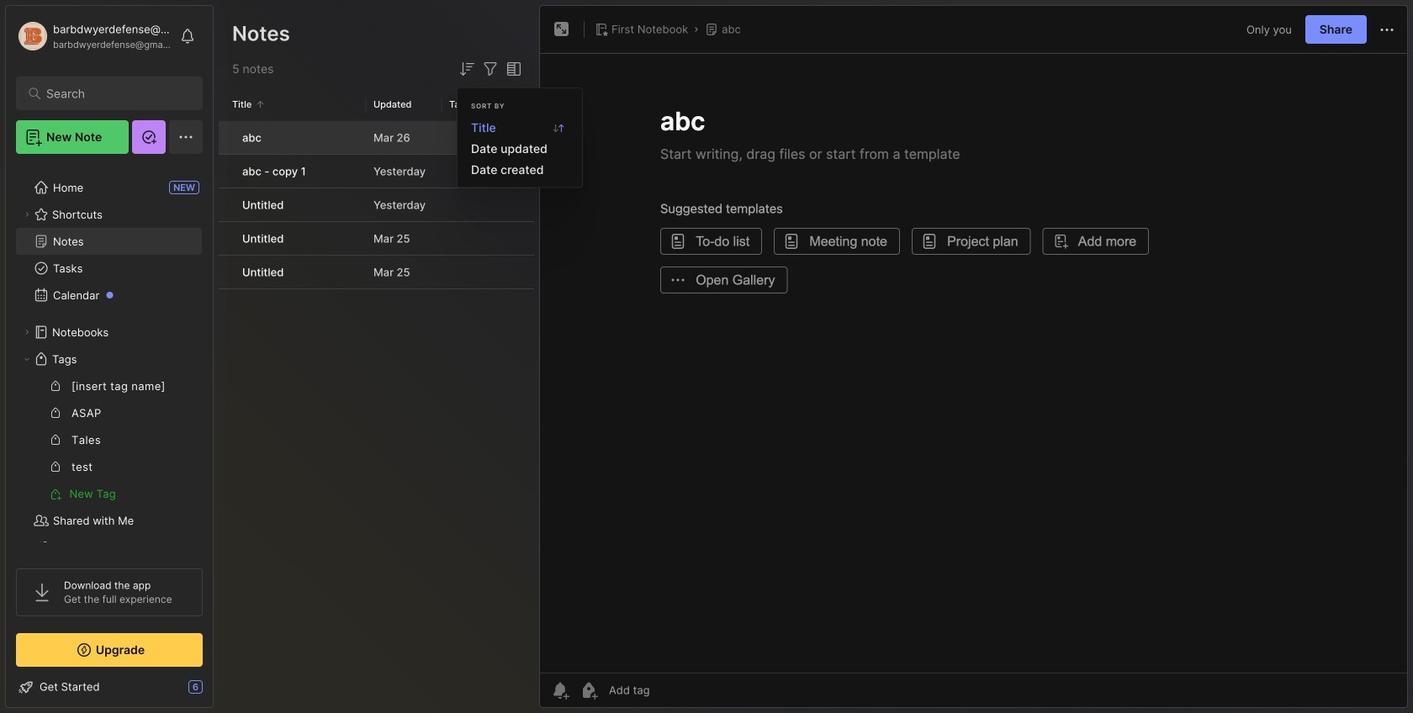 Task type: vqa. For each thing, say whether or not it's contained in the screenshot.
Help and Learning task checklist 'field'
yes



Task type: describe. For each thing, give the bounding box(es) containing it.
add tag image
[[579, 681, 599, 701]]

3 cell from the top
[[219, 189, 232, 221]]

Search text field
[[46, 86, 181, 102]]

Help and Learning task checklist field
[[6, 674, 213, 701]]

2 cell from the top
[[219, 155, 232, 188]]

Account field
[[16, 19, 172, 53]]

main element
[[0, 0, 219, 714]]

tree inside main "element"
[[6, 164, 213, 598]]

5 cell from the top
[[219, 256, 232, 289]]

View options field
[[501, 59, 524, 79]]

none search field inside main "element"
[[46, 83, 181, 104]]

Note Editor text field
[[540, 53, 1408, 673]]

Add filters field
[[481, 59, 501, 79]]

more actions image
[[1378, 20, 1398, 40]]

expand note image
[[552, 19, 572, 40]]

group inside main "element"
[[16, 373, 202, 508]]

Sort options field
[[457, 59, 477, 79]]



Task type: locate. For each thing, give the bounding box(es) containing it.
note window element
[[540, 5, 1409, 713]]

row group
[[219, 121, 534, 290]]

More actions field
[[1378, 19, 1398, 40]]

cell
[[219, 121, 232, 154], [219, 155, 232, 188], [219, 189, 232, 221], [219, 222, 232, 255], [219, 256, 232, 289]]

tree
[[6, 164, 213, 598]]

expand tags image
[[22, 354, 32, 364]]

add filters image
[[481, 59, 501, 79]]

1 cell from the top
[[219, 121, 232, 154]]

None search field
[[46, 83, 181, 104]]

Add tag field
[[608, 683, 734, 698]]

expand notebooks image
[[22, 327, 32, 338]]

add a reminder image
[[550, 681, 571, 701]]

4 cell from the top
[[219, 222, 232, 255]]

dropdown list menu
[[458, 117, 582, 181]]

click to collapse image
[[213, 683, 225, 703]]

group
[[16, 373, 202, 508]]



